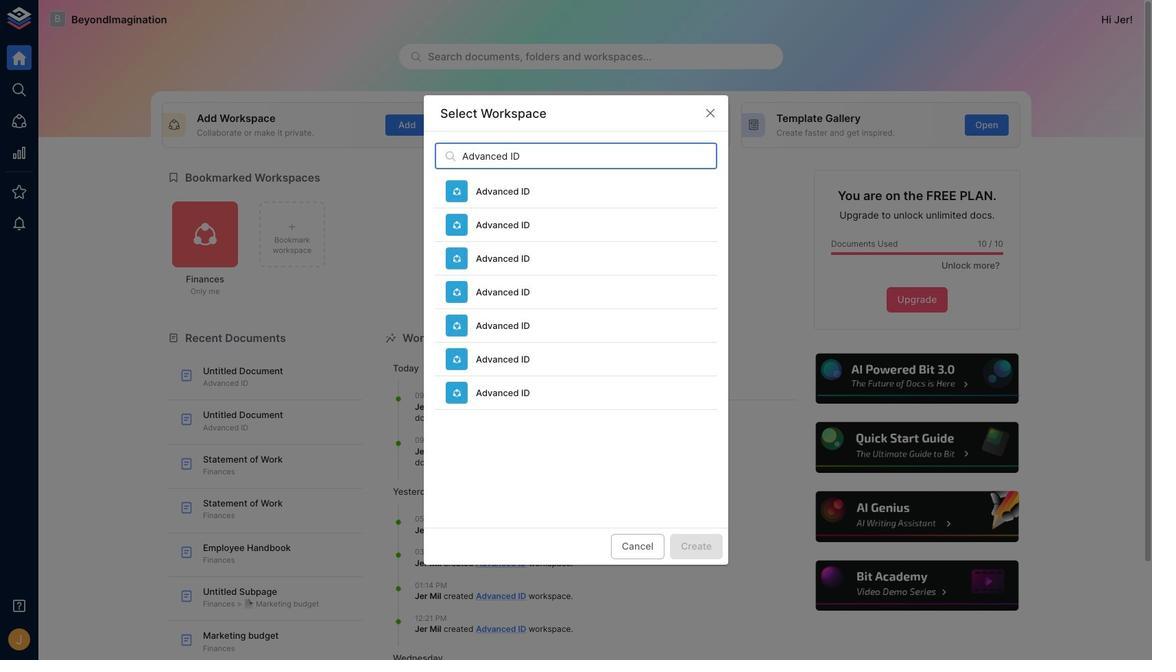 Task type: describe. For each thing, give the bounding box(es) containing it.
Search Workspaces... text field
[[462, 143, 718, 170]]

2 help image from the top
[[814, 421, 1021, 475]]

1 help image from the top
[[814, 352, 1021, 406]]



Task type: locate. For each thing, give the bounding box(es) containing it.
4 help image from the top
[[814, 559, 1021, 614]]

dialog
[[424, 96, 729, 565]]

help image
[[814, 352, 1021, 406], [814, 421, 1021, 475], [814, 490, 1021, 545], [814, 559, 1021, 614]]

3 help image from the top
[[814, 490, 1021, 545]]



Task type: vqa. For each thing, say whether or not it's contained in the screenshot.
Go Back image
no



